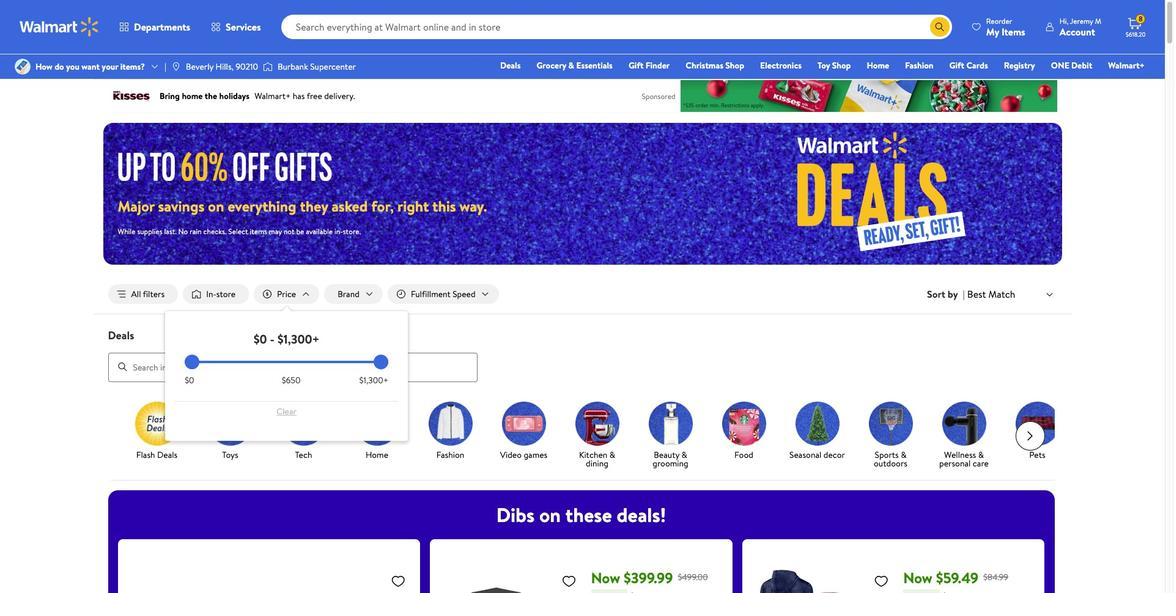 Task type: vqa. For each thing, say whether or not it's contained in the screenshot.
leftmost '$1,300+'
yes



Task type: describe. For each thing, give the bounding box(es) containing it.
sort and filter section element
[[93, 275, 1072, 441]]

be
[[296, 226, 304, 237]]

home image
[[355, 401, 399, 446]]

1 vertical spatial home link
[[345, 401, 409, 461]]

$0 range field
[[185, 361, 388, 363]]

gift cards link
[[944, 59, 993, 72]]

wellness & personal care
[[939, 449, 989, 469]]

clear button
[[185, 402, 388, 421]]

while supplies last. no rain checks. select items may not be available in-store.
[[118, 226, 361, 237]]

shop sports and outdoors. image
[[869, 401, 913, 446]]

clear
[[277, 405, 297, 418]]

& for outdoors
[[901, 449, 907, 461]]

best match button
[[965, 286, 1057, 302]]

all
[[131, 288, 141, 300]]

burbank supercenter
[[278, 61, 356, 73]]

rain
[[190, 226, 202, 237]]

0 horizontal spatial home
[[366, 449, 388, 461]]

food
[[734, 449, 753, 461]]

savings
[[158, 196, 204, 216]]

essentials
[[576, 59, 613, 72]]

supplies
[[137, 226, 162, 237]]

1 horizontal spatial walmart black friday deals for days image
[[713, 123, 1062, 265]]

last.
[[164, 226, 177, 237]]

asked
[[332, 196, 368, 216]]

Search in deals search field
[[108, 353, 477, 382]]

m
[[1095, 16, 1101, 26]]

seasonal
[[789, 449, 821, 461]]

one debit link
[[1045, 59, 1098, 72]]

1 horizontal spatial home link
[[861, 59, 895, 72]]

kitchen
[[579, 449, 607, 461]]

shop toys. image
[[208, 401, 252, 446]]

$59.49
[[936, 567, 978, 588]]

beauty & grooming link
[[639, 401, 702, 470]]

deals inside search field
[[108, 328, 134, 343]]

0 vertical spatial on
[[208, 196, 224, 216]]

dibs
[[496, 501, 535, 528]]

add to favorites list, xbox series x video game console, black image
[[562, 573, 576, 589]]

electronics
[[760, 59, 802, 72]]

1 horizontal spatial on
[[539, 501, 561, 528]]

filters
[[143, 288, 165, 300]]

shop food image
[[722, 401, 766, 446]]

shop kitchen and dining. image
[[575, 401, 619, 446]]

0 vertical spatial |
[[164, 61, 166, 73]]

shop holiday decor. image
[[795, 401, 839, 446]]

dining
[[586, 457, 608, 469]]

toy shop
[[818, 59, 851, 72]]

cards
[[966, 59, 988, 72]]

shop fashion. image
[[428, 401, 472, 446]]

supercenter
[[310, 61, 356, 73]]

now $59.49 $84.99
[[903, 567, 1008, 588]]

way.
[[459, 196, 487, 216]]

search image
[[118, 362, 127, 372]]

search icon image
[[935, 22, 945, 32]]

grocery & essentials
[[537, 59, 613, 72]]

services button
[[201, 12, 271, 42]]

best match
[[967, 287, 1015, 301]]

while
[[118, 226, 135, 237]]

departments button
[[109, 12, 201, 42]]

fulfillment speed button
[[388, 284, 499, 304]]

toy shop link
[[812, 59, 856, 72]]

flash deals image
[[135, 401, 179, 446]]

items
[[1002, 25, 1025, 38]]

sort by |
[[927, 287, 965, 301]]

gift for gift cards
[[949, 59, 964, 72]]

this
[[432, 196, 456, 216]]

sponsored
[[642, 91, 675, 101]]

now $399.99 $499.00
[[591, 567, 708, 588]]

pets
[[1029, 449, 1045, 461]]

major
[[118, 196, 155, 216]]

shop wellness and self-care. image
[[942, 401, 986, 446]]

 image for burbank supercenter
[[263, 61, 273, 73]]

account
[[1060, 25, 1095, 38]]

grooming
[[653, 457, 688, 469]]

speed
[[453, 288, 475, 300]]

-
[[270, 331, 274, 347]]

registry link
[[998, 59, 1041, 72]]

shop video games. image
[[502, 401, 546, 446]]

& for personal
[[978, 449, 984, 461]]

burbank
[[278, 61, 308, 73]]

reorder my items
[[986, 16, 1025, 38]]

food link
[[712, 401, 776, 461]]

shop for toy shop
[[832, 59, 851, 72]]

wellness
[[944, 449, 976, 461]]

8
[[1139, 14, 1143, 24]]

no
[[178, 226, 188, 237]]

| inside sort and filter section element
[[963, 287, 965, 301]]

store
[[216, 288, 235, 300]]

sports & outdoors
[[874, 449, 907, 469]]

you
[[66, 61, 79, 73]]

next slide for chipmodulewithimages list image
[[1015, 421, 1045, 450]]

shop for christmas shop
[[725, 59, 744, 72]]

by
[[948, 287, 958, 301]]

8 $618.20
[[1126, 14, 1146, 39]]

& for dining
[[609, 449, 615, 461]]

finder
[[646, 59, 670, 72]]

want
[[81, 61, 100, 73]]

match
[[988, 287, 1015, 301]]

christmas
[[686, 59, 723, 72]]

0 horizontal spatial fashion link
[[419, 401, 482, 461]]

christmas shop link
[[680, 59, 750, 72]]

do
[[55, 61, 64, 73]]

flash deals
[[136, 449, 178, 461]]

fulfillment
[[411, 288, 451, 300]]

video games
[[500, 449, 547, 461]]

0 horizontal spatial $1,300+
[[277, 331, 320, 347]]

1 horizontal spatial home
[[867, 59, 889, 72]]

Deals search field
[[93, 328, 1072, 382]]

in-store
[[206, 288, 235, 300]]

grocery & essentials link
[[531, 59, 618, 72]]



Task type: locate. For each thing, give the bounding box(es) containing it.
1 vertical spatial home
[[366, 449, 388, 461]]

1 vertical spatial on
[[539, 501, 561, 528]]

& for essentials
[[568, 59, 574, 72]]

1 horizontal spatial |
[[963, 287, 965, 301]]

1 horizontal spatial $0
[[254, 331, 267, 347]]

deals left grocery on the left top of page
[[500, 59, 521, 72]]

1 horizontal spatial fashion link
[[900, 59, 939, 72]]

2 horizontal spatial deals
[[500, 59, 521, 72]]

1 horizontal spatial fashion
[[905, 59, 933, 72]]

gift cards
[[949, 59, 988, 72]]

these
[[565, 501, 612, 528]]

best
[[967, 287, 986, 301]]

1 horizontal spatial now
[[903, 567, 932, 588]]

items?
[[120, 61, 145, 73]]

 image
[[15, 59, 31, 75]]

toys
[[222, 449, 238, 461]]

1 horizontal spatial  image
[[263, 61, 273, 73]]

may
[[269, 226, 282, 237]]

0 vertical spatial deals
[[500, 59, 521, 72]]

0 horizontal spatial  image
[[171, 62, 181, 72]]

shop right toy
[[832, 59, 851, 72]]

gift finder
[[629, 59, 670, 72]]

| right by
[[963, 287, 965, 301]]

how do you want your items?
[[35, 61, 145, 73]]

beauty & grooming
[[653, 449, 688, 469]]

items
[[250, 226, 267, 237]]

2 now from the left
[[903, 567, 932, 588]]

$1300 range field
[[185, 361, 388, 363]]

fashion down shop fashion. 'image'
[[436, 449, 464, 461]]

& right wellness
[[978, 449, 984, 461]]

& inside sports & outdoors
[[901, 449, 907, 461]]

available
[[306, 226, 333, 237]]

0 horizontal spatial shop
[[725, 59, 744, 72]]

$0 up flash deals link
[[185, 374, 194, 387]]

add to favorites list, men's fanatics branded heather navy new england patriots hook and ladder pullover hoodie image
[[874, 573, 889, 589]]

0 horizontal spatial now
[[591, 567, 620, 588]]

0 horizontal spatial gift
[[629, 59, 644, 72]]

kitchen & dining link
[[565, 401, 629, 470]]

 image for beverly hills, 90210
[[171, 62, 181, 72]]

now for now $399.99
[[591, 567, 620, 588]]

2 shop from the left
[[832, 59, 851, 72]]

deals link
[[495, 59, 526, 72]]

beverly
[[186, 61, 214, 73]]

0 horizontal spatial |
[[164, 61, 166, 73]]

flash
[[136, 449, 155, 461]]

1 shop from the left
[[725, 59, 744, 72]]

1 horizontal spatial $1,300+
[[359, 374, 388, 387]]

$0 for $0 - $1,300+
[[254, 331, 267, 347]]

fashion
[[905, 59, 933, 72], [436, 449, 464, 461]]

0 horizontal spatial $0
[[185, 374, 194, 387]]

0 vertical spatial home link
[[861, 59, 895, 72]]

gift finder link
[[623, 59, 675, 72]]

$0 left '-'
[[254, 331, 267, 347]]

hills,
[[216, 61, 234, 73]]

walmart+ link
[[1103, 59, 1150, 72]]

walmart+
[[1108, 59, 1145, 72]]

2 gift from the left
[[949, 59, 964, 72]]

1 vertical spatial deals
[[108, 328, 134, 343]]

they
[[300, 196, 328, 216]]

fashion left gift cards link
[[905, 59, 933, 72]]

0 vertical spatial $1,300+
[[277, 331, 320, 347]]

1 vertical spatial $0
[[185, 374, 194, 387]]

|
[[164, 61, 166, 73], [963, 287, 965, 301]]

grocery
[[537, 59, 566, 72]]

decor
[[824, 449, 845, 461]]

right
[[397, 196, 429, 216]]

& right "beauty"
[[681, 449, 687, 461]]

home right toy shop link
[[867, 59, 889, 72]]

beauty
[[654, 449, 679, 461]]

$1,300+ up home image
[[359, 374, 388, 387]]

hi, jeremy m account
[[1060, 16, 1101, 38]]

$1,300+ up '$1300' range field
[[277, 331, 320, 347]]

& for grooming
[[681, 449, 687, 461]]

major savings on everything they asked for, right this way.
[[118, 196, 487, 216]]

shop beauty and grooming. image
[[648, 401, 693, 446]]

& right grocery on the left top of page
[[568, 59, 574, 72]]

shop right christmas at the top of page
[[725, 59, 744, 72]]

deals up "search" icon
[[108, 328, 134, 343]]

one debit
[[1051, 59, 1092, 72]]

Search search field
[[281, 15, 952, 39]]

debit
[[1071, 59, 1092, 72]]

seasonal decor link
[[785, 401, 849, 461]]

0 vertical spatial fashion link
[[900, 59, 939, 72]]

& inside wellness & personal care
[[978, 449, 984, 461]]

on up checks.
[[208, 196, 224, 216]]

0 horizontal spatial walmart black friday deals for days image
[[118, 150, 343, 181]]

1 horizontal spatial gift
[[949, 59, 964, 72]]

1 vertical spatial fashion link
[[419, 401, 482, 461]]

1 vertical spatial $1,300+
[[359, 374, 388, 387]]

deals!
[[617, 501, 666, 528]]

Walmart Site-Wide search field
[[281, 15, 952, 39]]

jeremy
[[1070, 16, 1093, 26]]

gift for gift finder
[[629, 59, 644, 72]]

brand button
[[324, 284, 383, 304]]

0 horizontal spatial on
[[208, 196, 224, 216]]

home down home image
[[366, 449, 388, 461]]

& inside beauty & grooming
[[681, 449, 687, 461]]

seasonal decor
[[789, 449, 845, 461]]

now for now $59.49
[[903, 567, 932, 588]]

1 vertical spatial fashion
[[436, 449, 464, 461]]

2 vertical spatial deals
[[157, 449, 178, 461]]

add to favorites list, skinceuticals clarifying clay deep pore cleansing masque for normal, oily, combination skin 60 ml / 2.4 fl. oz. image
[[391, 573, 406, 589]]

not
[[284, 226, 294, 237]]

select
[[228, 226, 248, 237]]

deals right flash
[[157, 449, 178, 461]]

games
[[524, 449, 547, 461]]

& inside 'kitchen & dining'
[[609, 449, 615, 461]]

0 horizontal spatial home link
[[345, 401, 409, 461]]

0 vertical spatial fashion
[[905, 59, 933, 72]]

all filters
[[131, 288, 165, 300]]

wellness & personal care link
[[932, 401, 996, 470]]

one
[[1051, 59, 1069, 72]]

1 horizontal spatial shop
[[832, 59, 851, 72]]

0 vertical spatial home
[[867, 59, 889, 72]]

flash deals link
[[125, 401, 189, 461]]

& right sports
[[901, 449, 907, 461]]

 image right "90210"
[[263, 61, 273, 73]]

&
[[568, 59, 574, 72], [609, 449, 615, 461], [681, 449, 687, 461], [901, 449, 907, 461], [978, 449, 984, 461]]

in-
[[334, 226, 343, 237]]

gift left finder
[[629, 59, 644, 72]]

on
[[208, 196, 224, 216], [539, 501, 561, 528]]

price
[[277, 288, 296, 300]]

$499.00
[[678, 571, 708, 583]]

& right dining
[[609, 449, 615, 461]]

1 gift from the left
[[629, 59, 644, 72]]

on right dibs
[[539, 501, 561, 528]]

shop pets. image
[[1015, 401, 1059, 446]]

all filters button
[[108, 284, 178, 304]]

services
[[226, 20, 261, 34]]

christmas shop
[[686, 59, 744, 72]]

my
[[986, 25, 999, 38]]

$0 for $0
[[185, 374, 194, 387]]

walmart image
[[20, 17, 99, 37]]

sports
[[875, 449, 899, 461]]

gift left cards
[[949, 59, 964, 72]]

electronics link
[[755, 59, 807, 72]]

| right items?
[[164, 61, 166, 73]]

beverly hills, 90210
[[186, 61, 258, 73]]

brand
[[338, 288, 359, 300]]

now right the add to favorites list, xbox series x video game console, black image
[[591, 567, 620, 588]]

90210
[[236, 61, 258, 73]]

$0 - $1,300+
[[254, 331, 320, 347]]

tech
[[295, 449, 312, 461]]

registry
[[1004, 59, 1035, 72]]

0 vertical spatial $0
[[254, 331, 267, 347]]

 image left beverly
[[171, 62, 181, 72]]

 image
[[263, 61, 273, 73], [171, 62, 181, 72]]

toys link
[[198, 401, 262, 461]]

now right add to favorites list, men's fanatics branded heather navy new england patriots hook and ladder pullover hoodie icon
[[903, 567, 932, 588]]

reorder
[[986, 16, 1012, 26]]

1 horizontal spatial deals
[[157, 449, 178, 461]]

shop
[[725, 59, 744, 72], [832, 59, 851, 72]]

departments
[[134, 20, 190, 34]]

fulfillment speed
[[411, 288, 475, 300]]

1 vertical spatial |
[[963, 287, 965, 301]]

care
[[973, 457, 989, 469]]

shop tech. image
[[282, 401, 326, 446]]

how
[[35, 61, 52, 73]]

0 horizontal spatial fashion
[[436, 449, 464, 461]]

walmart black friday deals for days image
[[713, 123, 1062, 265], [118, 150, 343, 181]]

0 horizontal spatial deals
[[108, 328, 134, 343]]

video games link
[[492, 401, 556, 461]]

1 now from the left
[[591, 567, 620, 588]]

in-
[[206, 288, 216, 300]]

$618.20
[[1126, 30, 1146, 39]]



